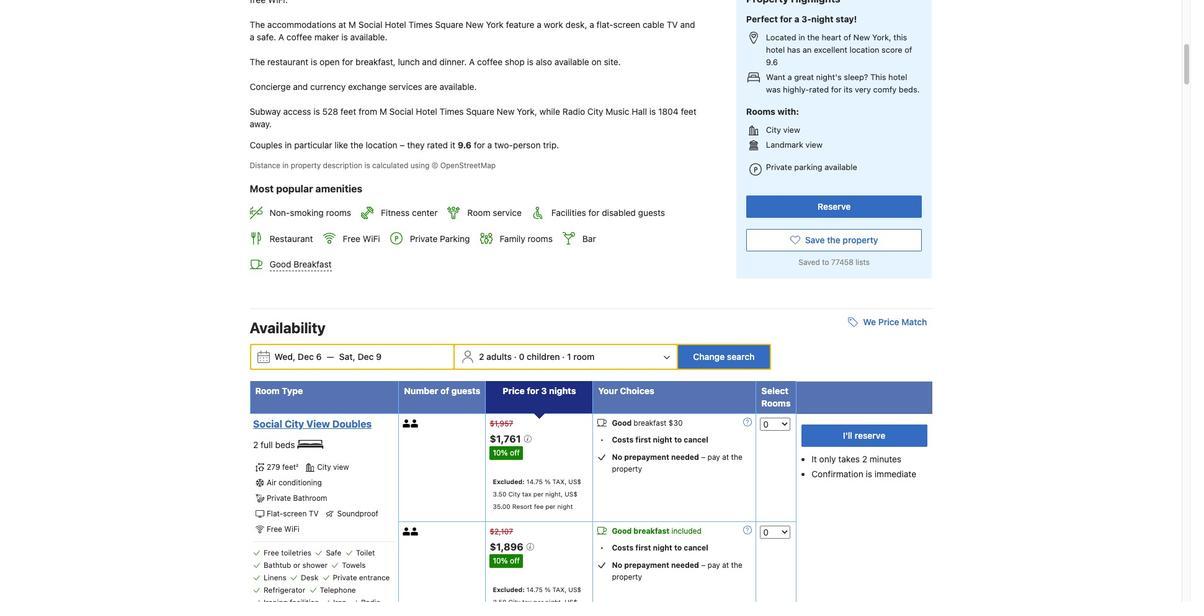 Task type: vqa. For each thing, say whether or not it's contained in the screenshot.
21 December 2023 Option on the right bottom of page
no



Task type: locate. For each thing, give the bounding box(es) containing it.
2 dec from the left
[[358, 352, 374, 362]]

off down the $1,761
[[510, 448, 520, 458]]

excluded: up 35.00
[[493, 478, 525, 486]]

1 vertical spatial tax
[[523, 598, 532, 602]]

1 horizontal spatial 2
[[479, 352, 485, 362]]

10%
[[493, 448, 508, 458], [493, 556, 508, 565]]

2
[[479, 352, 485, 362], [253, 440, 258, 450], [863, 454, 868, 465]]

pay for good breakfast $30
[[708, 453, 721, 462]]

free wifi down amenities
[[343, 233, 380, 244]]

excluded: for $1,896
[[493, 586, 525, 593]]

2 tax, from the top
[[553, 586, 567, 593]]

2 vertical spatial a
[[488, 140, 492, 150]]

air
[[267, 478, 277, 487]]

occupancy image
[[403, 420, 411, 428]]

private down landmark
[[767, 162, 793, 172]]

costs first night to cancel down good breakfast included
[[612, 543, 709, 553]]

rated left it
[[427, 140, 448, 150]]

no prepayment needed down good breakfast included
[[612, 561, 700, 570]]

1 vertical spatial 14.75
[[527, 586, 543, 593]]

0 vertical spatial guests
[[639, 208, 665, 218]]

for left its
[[832, 84, 842, 94]]

1 10% off. you're getting a reduced rate because this property is offering a discount.. element from the top
[[490, 446, 523, 460]]

non-
[[270, 208, 290, 218]]

1 vertical spatial 2
[[253, 440, 258, 450]]

1 vertical spatial good
[[612, 419, 632, 428]]

9.6 inside located in the heart of new york, this hotel has an excellent location score of 9.6
[[767, 57, 779, 67]]

tax, inside the 14.75 % tax, us$ 3.50 city tax per night, us
[[553, 586, 567, 593]]

first for good breakfast
[[636, 543, 651, 553]]

1 excluded: from the top
[[493, 478, 525, 486]]

10% down "$1,896"
[[493, 556, 508, 565]]

0 vertical spatial hotel
[[767, 45, 785, 55]]

a left two-
[[488, 140, 492, 150]]

2 – pay at the property from the top
[[612, 561, 743, 582]]

0 vertical spatial 2
[[479, 352, 485, 362]]

1 horizontal spatial hotel
[[889, 72, 908, 82]]

– for good breakfast $30
[[702, 453, 706, 462]]

1 vertical spatial room
[[255, 386, 280, 396]]

is
[[365, 161, 370, 170], [866, 469, 873, 480]]

2 breakfast from the top
[[634, 527, 670, 536]]

1 off from the top
[[510, 448, 520, 458]]

of left the new
[[844, 32, 852, 42]]

1 vertical spatial no prepayment needed
[[612, 561, 700, 570]]

wifi
[[363, 233, 380, 244], [285, 525, 300, 534]]

room left the service
[[468, 208, 491, 218]]

free down non-smoking rooms in the left of the page
[[343, 233, 361, 244]]

2 tax from the top
[[523, 598, 532, 602]]

1 vertical spatial excluded:
[[493, 586, 525, 593]]

property down good breakfast included
[[612, 572, 643, 582]]

room left type
[[255, 386, 280, 396]]

0 horizontal spatial guests
[[452, 386, 481, 396]]

1 3.50 from the top
[[493, 490, 507, 498]]

1 breakfast from the top
[[634, 419, 667, 428]]

2 excluded: from the top
[[493, 586, 525, 593]]

breakfast
[[294, 259, 332, 270]]

in for distance
[[283, 161, 289, 170]]

tax,
[[553, 478, 567, 486], [553, 586, 567, 593]]

1 vertical spatial free
[[267, 525, 282, 534]]

2 left "adults"
[[479, 352, 485, 362]]

1 vertical spatial a
[[788, 72, 793, 82]]

1 10% off from the top
[[493, 448, 520, 458]]

night
[[812, 14, 834, 24], [653, 435, 673, 445], [558, 503, 573, 510], [653, 543, 673, 553]]

fitness center
[[381, 208, 438, 218]]

0 vertical spatial no
[[612, 453, 623, 462]]

guests
[[639, 208, 665, 218], [452, 386, 481, 396]]

– pay at the property down the $30 at the right of the page
[[612, 453, 743, 474]]

1 costs from the top
[[612, 435, 634, 445]]

0 vertical spatial rated
[[810, 84, 829, 94]]

1 vertical spatial hotel
[[889, 72, 908, 82]]

1 % from the top
[[545, 478, 551, 486]]

0 vertical spatial 10% off
[[493, 448, 520, 458]]

0 vertical spatial good
[[270, 259, 291, 270]]

2 cancel from the top
[[684, 543, 709, 553]]

0 vertical spatial view
[[784, 125, 801, 135]]

beds
[[275, 440, 295, 450]]

0 horizontal spatial rated
[[427, 140, 448, 150]]

· left 1
[[563, 352, 565, 362]]

tax down "$1,896"
[[523, 598, 532, 602]]

to down included
[[675, 543, 682, 553]]

dec
[[298, 352, 314, 362], [358, 352, 374, 362]]

0 vertical spatial of
[[844, 32, 852, 42]]

pay for good breakfast included
[[708, 561, 721, 570]]

per for $1,761
[[534, 490, 544, 498]]

2 adults · 0 children · 1 room button
[[456, 345, 676, 369]]

1 vertical spatial needed
[[672, 561, 700, 570]]

1 vertical spatial costs first night to cancel
[[612, 543, 709, 553]]

good for good breakfast
[[270, 259, 291, 270]]

refrigerator
[[264, 585, 306, 595]]

2 off from the top
[[510, 556, 520, 565]]

night right fee on the left of page
[[558, 503, 573, 510]]

price inside we price match dropdown button
[[879, 317, 900, 327]]

2 vertical spatial good
[[612, 527, 632, 536]]

tax for $1,896
[[523, 598, 532, 602]]

1 vertical spatial prepayment
[[625, 561, 670, 570]]

1 pay from the top
[[708, 453, 721, 462]]

2 no from the top
[[612, 561, 623, 570]]

0 horizontal spatial dec
[[298, 352, 314, 362]]

1 horizontal spatial 9.6
[[767, 57, 779, 67]]

person
[[513, 140, 541, 150]]

at
[[723, 453, 730, 462], [723, 561, 730, 570]]

0 vertical spatial no prepayment needed
[[612, 453, 700, 462]]

is down the minutes
[[866, 469, 873, 480]]

costs first night to cancel for $30
[[612, 435, 709, 445]]

private down the center
[[410, 233, 438, 244]]

0 vertical spatial 14.75
[[527, 478, 543, 486]]

—
[[327, 352, 334, 362]]

at for good breakfast included
[[723, 561, 730, 570]]

0 horizontal spatial 9.6
[[458, 140, 472, 150]]

0 vertical spatial 10%
[[493, 448, 508, 458]]

0 horizontal spatial rooms
[[326, 208, 351, 218]]

room for room type
[[255, 386, 280, 396]]

1 vertical spatial location
[[366, 140, 398, 150]]

0 horizontal spatial is
[[365, 161, 370, 170]]

city inside 14.75 % tax, us$ 3.50 city tax per night, us$ 35.00 resort fee per night
[[509, 490, 521, 498]]

guests right number
[[452, 386, 481, 396]]

· left 0
[[514, 352, 517, 362]]

guests right disabled
[[639, 208, 665, 218]]

more details on meals and payment options image
[[744, 526, 753, 535]]

3.50 up 35.00
[[493, 490, 507, 498]]

2 vertical spatial us$
[[569, 586, 582, 593]]

2 costs first night to cancel from the top
[[612, 543, 709, 553]]

costs down good breakfast included
[[612, 543, 634, 553]]

flat-
[[267, 509, 283, 518]]

takes
[[839, 454, 860, 465]]

0 vertical spatial free wifi
[[343, 233, 380, 244]]

0 vertical spatial at
[[723, 453, 730, 462]]

change search button
[[679, 345, 770, 369]]

2 at from the top
[[723, 561, 730, 570]]

night up heart
[[812, 14, 834, 24]]

2 first from the top
[[636, 543, 651, 553]]

0 vertical spatial first
[[636, 435, 651, 445]]

off for $1,896
[[510, 556, 520, 565]]

prepayment down good breakfast included
[[625, 561, 670, 570]]

1 vertical spatial %
[[545, 586, 551, 593]]

3.50 down "$1,896"
[[493, 598, 507, 602]]

two-
[[495, 140, 513, 150]]

per inside the 14.75 % tax, us$ 3.50 city tax per night, us
[[534, 598, 544, 602]]

city
[[767, 125, 782, 135], [285, 419, 304, 430], [317, 462, 331, 472], [509, 490, 521, 498], [509, 598, 521, 602]]

1 vertical spatial first
[[636, 543, 651, 553]]

1 10% from the top
[[493, 448, 508, 458]]

2 % from the top
[[545, 586, 551, 593]]

off down "$1,896"
[[510, 556, 520, 565]]

0 vertical spatial – pay at the property
[[612, 453, 743, 474]]

comfy
[[874, 84, 897, 94]]

bathtub
[[264, 561, 291, 570]]

10% off. you're getting a reduced rate because this property is offering a discount.. element down the $1,761
[[490, 446, 523, 460]]

0 vertical spatial tax
[[523, 490, 532, 498]]

1 no prepayment needed from the top
[[612, 453, 700, 462]]

in right couples
[[285, 140, 292, 150]]

1 vertical spatial breakfast
[[634, 527, 670, 536]]

they
[[407, 140, 425, 150]]

3.50 inside the 14.75 % tax, us$ 3.50 city tax per night, us
[[493, 598, 507, 602]]

excluded: for $1,761
[[493, 478, 525, 486]]

family rooms
[[500, 233, 553, 244]]

10% off down "$1,896"
[[493, 556, 520, 565]]

2 inside dropdown button
[[479, 352, 485, 362]]

0 vertical spatial prepayment
[[625, 453, 670, 462]]

1 vertical spatial is
[[866, 469, 873, 480]]

prepayment for good breakfast
[[625, 561, 670, 570]]

9.6 up want
[[767, 57, 779, 67]]

10% off. you're getting a reduced rate because this property is offering a discount.. element down "$1,896"
[[490, 554, 523, 568]]

price for 3 nights
[[503, 386, 576, 396]]

no down good breakfast $30
[[612, 453, 623, 462]]

2 • from the top
[[601, 543, 604, 552]]

1 horizontal spatial guests
[[639, 208, 665, 218]]

in up "an" in the top of the page
[[799, 32, 806, 42]]

0
[[519, 352, 525, 362]]

3.50 for $1,896
[[493, 598, 507, 602]]

dec left 9
[[358, 352, 374, 362]]

14.75 inside 14.75 % tax, us$ 3.50 city tax per night, us$ 35.00 resort fee per night
[[527, 478, 543, 486]]

minutes
[[870, 454, 902, 465]]

% for $1,896
[[545, 586, 551, 593]]

1 vertical spatial costs
[[612, 543, 634, 553]]

no down good breakfast included
[[612, 561, 623, 570]]

2 left full
[[253, 440, 258, 450]]

no prepayment needed for $30
[[612, 453, 700, 462]]

14.75
[[527, 478, 543, 486], [527, 586, 543, 593]]

1 night, from the top
[[546, 490, 563, 498]]

night, for $1,896
[[546, 598, 563, 602]]

highly-
[[784, 84, 810, 94]]

0 vertical spatial per
[[534, 490, 544, 498]]

select
[[762, 386, 789, 396]]

2 10% off. you're getting a reduced rate because this property is offering a discount.. element from the top
[[490, 554, 523, 568]]

1 horizontal spatial price
[[879, 317, 900, 327]]

costs first night to cancel down good breakfast $30
[[612, 435, 709, 445]]

good breakfast
[[270, 259, 332, 270]]

0 vertical spatial cancel
[[684, 435, 709, 445]]

located in the heart of new york, this hotel has an excellent location score of 9.6
[[767, 32, 913, 67]]

1 tax from the top
[[523, 490, 532, 498]]

price left 3
[[503, 386, 525, 396]]

1 horizontal spatial ·
[[563, 352, 565, 362]]

2 prepayment from the top
[[625, 561, 670, 570]]

at for good breakfast $30
[[723, 453, 730, 462]]

1 vertical spatial at
[[723, 561, 730, 570]]

– pay at the property down included
[[612, 561, 743, 582]]

save
[[806, 235, 825, 245]]

1 vertical spatial •
[[601, 543, 604, 552]]

breakfast left included
[[634, 527, 670, 536]]

% for $1,761
[[545, 478, 551, 486]]

property inside dropdown button
[[843, 235, 879, 245]]

to right saved
[[823, 258, 830, 267]]

for left 3
[[527, 386, 539, 396]]

1 needed from the top
[[672, 453, 700, 462]]

breakfast left the $30 at the right of the page
[[634, 419, 667, 428]]

0 vertical spatial location
[[850, 45, 880, 55]]

adults
[[487, 352, 512, 362]]

$1,761
[[490, 433, 524, 445]]

10% off. you're getting a reduced rate because this property is offering a discount.. element for $1,761
[[490, 446, 523, 460]]

10% off. you're getting a reduced rate because this property is offering a discount.. element for $1,896
[[490, 554, 523, 568]]

price right we
[[879, 317, 900, 327]]

per for $1,896
[[534, 598, 544, 602]]

14.75 % tax, us$ 3.50 city tax per night, us
[[493, 586, 582, 602]]

rooms down select
[[762, 398, 791, 409]]

night, inside the 14.75 % tax, us$ 3.50 city tax per night, us
[[546, 598, 563, 602]]

facilities for disabled guests
[[552, 208, 665, 218]]

2 10% from the top
[[493, 556, 508, 565]]

2 costs from the top
[[612, 543, 634, 553]]

location inside located in the heart of new york, this hotel has an excellent location score of 9.6
[[850, 45, 880, 55]]

view up "private parking available"
[[806, 140, 823, 150]]

1 vertical spatial no
[[612, 561, 623, 570]]

0 vertical spatial excluded:
[[493, 478, 525, 486]]

of down "this"
[[905, 45, 913, 55]]

rooms
[[747, 106, 776, 117], [762, 398, 791, 409]]

tax inside the 14.75 % tax, us$ 3.50 city tax per night, us
[[523, 598, 532, 602]]

1 vertical spatial rated
[[427, 140, 448, 150]]

is inside the it only takes 2 minutes confirmation is immediate
[[866, 469, 873, 480]]

2 vertical spatial to
[[675, 543, 682, 553]]

14.75 % tax, us$ 3.50 city tax per night, us$ 35.00 resort fee per night
[[493, 478, 582, 510]]

10% off. you're getting a reduced rate because this property is offering a discount.. element
[[490, 446, 523, 460], [490, 554, 523, 568]]

a left 3-
[[795, 14, 800, 24]]

2 vertical spatial –
[[702, 561, 706, 570]]

1 horizontal spatial rated
[[810, 84, 829, 94]]

rated down night's
[[810, 84, 829, 94]]

cancel for included
[[684, 543, 709, 553]]

first down good breakfast included
[[636, 543, 651, 553]]

hotel down located on the top of the page
[[767, 45, 785, 55]]

want a great night's sleep? this hotel was highly-rated for its very comfy beds.
[[767, 72, 920, 94]]

using
[[411, 161, 430, 170]]

prepayment down good breakfast $30
[[625, 453, 670, 462]]

in inside located in the heart of new york, this hotel has an excellent location score of 9.6
[[799, 32, 806, 42]]

a
[[795, 14, 800, 24], [788, 72, 793, 82], [488, 140, 492, 150]]

tax, inside 14.75 % tax, us$ 3.50 city tax per night, us$ 35.00 resort fee per night
[[553, 478, 567, 486]]

1 tax, from the top
[[553, 478, 567, 486]]

tax, for $1,896
[[553, 586, 567, 593]]

1 – pay at the property from the top
[[612, 453, 743, 474]]

0 vertical spatial 3.50
[[493, 490, 507, 498]]

no prepayment needed
[[612, 453, 700, 462], [612, 561, 700, 570]]

rooms with:
[[747, 106, 800, 117]]

rooms down was
[[747, 106, 776, 117]]

view
[[307, 419, 330, 430]]

for up located on the top of the page
[[781, 14, 793, 24]]

1 horizontal spatial city view
[[767, 125, 801, 135]]

city view up landmark
[[767, 125, 801, 135]]

2 10% off from the top
[[493, 556, 520, 565]]

nights
[[549, 386, 576, 396]]

2 right takes
[[863, 454, 868, 465]]

it only takes 2 minutes confirmation is immediate
[[812, 454, 917, 480]]

private for private parking available
[[767, 162, 793, 172]]

0 vertical spatial 9.6
[[767, 57, 779, 67]]

flat-screen tv
[[267, 509, 319, 518]]

1 horizontal spatial dec
[[358, 352, 374, 362]]

private up telephone
[[333, 573, 357, 582]]

location down the new
[[850, 45, 880, 55]]

of right number
[[441, 386, 450, 396]]

property up the lists
[[843, 235, 879, 245]]

0 vertical spatial costs
[[612, 435, 634, 445]]

night, inside 14.75 % tax, us$ 3.50 city tax per night, us$ 35.00 resort fee per night
[[546, 490, 563, 498]]

tax up resort
[[523, 490, 532, 498]]

landmark view
[[767, 140, 823, 150]]

costs first night to cancel for included
[[612, 543, 709, 553]]

0 vertical spatial costs first night to cancel
[[612, 435, 709, 445]]

free toiletries
[[264, 548, 312, 557]]

1 horizontal spatial is
[[866, 469, 873, 480]]

needed down the $30 at the right of the page
[[672, 453, 700, 462]]

for up 'openstreetmap' on the top of the page
[[474, 140, 485, 150]]

0 vertical spatial wifi
[[363, 233, 380, 244]]

costs for good breakfast included
[[612, 543, 634, 553]]

i'll reserve
[[843, 430, 886, 441]]

2 vertical spatial per
[[534, 598, 544, 602]]

1 vertical spatial view
[[806, 140, 823, 150]]

3.50 inside 14.75 % tax, us$ 3.50 city tax per night, us$ 35.00 resort fee per night
[[493, 490, 507, 498]]

1 first from the top
[[636, 435, 651, 445]]

private parking available
[[767, 162, 858, 172]]

1 horizontal spatial wifi
[[363, 233, 380, 244]]

2 3.50 from the top
[[493, 598, 507, 602]]

is left the calculated
[[365, 161, 370, 170]]

1 no from the top
[[612, 453, 623, 462]]

14.75 inside the 14.75 % tax, us$ 3.50 city tax per night, us
[[527, 586, 543, 593]]

breakfast for good
[[634, 419, 667, 428]]

city up resort
[[509, 490, 521, 498]]

2 no prepayment needed from the top
[[612, 561, 700, 570]]

2 inside the it only takes 2 minutes confirmation is immediate
[[863, 454, 868, 465]]

private
[[767, 162, 793, 172], [410, 233, 438, 244], [267, 494, 291, 503], [333, 573, 357, 582]]

2 horizontal spatial 2
[[863, 454, 868, 465]]

% inside the 14.75 % tax, us$ 3.50 city tax per night, us
[[545, 586, 551, 593]]

location up the calculated
[[366, 140, 398, 150]]

for left disabled
[[589, 208, 600, 218]]

like
[[335, 140, 348, 150]]

2 14.75 from the top
[[527, 586, 543, 593]]

1 vertical spatial – pay at the property
[[612, 561, 743, 582]]

property down the particular
[[291, 161, 321, 170]]

0 vertical spatial is
[[365, 161, 370, 170]]

0 horizontal spatial 2
[[253, 440, 258, 450]]

property down good breakfast $30
[[612, 465, 643, 474]]

0 vertical spatial tax,
[[553, 478, 567, 486]]

free
[[343, 233, 361, 244], [267, 525, 282, 534], [264, 548, 279, 557]]

trip.
[[543, 140, 559, 150]]

off
[[510, 448, 520, 458], [510, 556, 520, 565]]

per
[[534, 490, 544, 498], [546, 503, 556, 510], [534, 598, 544, 602]]

2 horizontal spatial view
[[806, 140, 823, 150]]

1 at from the top
[[723, 453, 730, 462]]

1 14.75 from the top
[[527, 478, 543, 486]]

0 vertical spatial rooms
[[326, 208, 351, 218]]

view down 'doubles'
[[333, 462, 349, 472]]

for inside want a great night's sleep? this hotel was highly-rated for its very comfy beds.
[[832, 84, 842, 94]]

dec left 6
[[298, 352, 314, 362]]

1 • from the top
[[601, 435, 604, 445]]

us$ inside the 14.75 % tax, us$ 3.50 city tax per night, us
[[569, 586, 582, 593]]

hotel
[[767, 45, 785, 55], [889, 72, 908, 82]]

1 vertical spatial pay
[[708, 561, 721, 570]]

your
[[599, 386, 618, 396]]

costs down good breakfast $30
[[612, 435, 634, 445]]

0 vertical spatial a
[[795, 14, 800, 24]]

view
[[784, 125, 801, 135], [806, 140, 823, 150], [333, 462, 349, 472]]

in right distance
[[283, 161, 289, 170]]

1 prepayment from the top
[[625, 453, 670, 462]]

no prepayment needed for included
[[612, 561, 700, 570]]

linens
[[264, 573, 287, 582]]

no for good breakfast
[[612, 561, 623, 570]]

saved
[[799, 258, 821, 267]]

free up the 'bathtub'
[[264, 548, 279, 557]]

rooms down amenities
[[326, 208, 351, 218]]

night down good breakfast included
[[653, 543, 673, 553]]

no prepayment needed down good breakfast $30
[[612, 453, 700, 462]]

free down flat-
[[267, 525, 282, 534]]

couples in particular like the location – they rated it 9.6 for a two-person trip.
[[250, 140, 559, 150]]

tax inside 14.75 % tax, us$ 3.50 city tax per night, us$ 35.00 resort fee per night
[[523, 490, 532, 498]]

in
[[799, 32, 806, 42], [285, 140, 292, 150], [283, 161, 289, 170]]

no for good
[[612, 453, 623, 462]]

view up the landmark view
[[784, 125, 801, 135]]

night, for $1,761
[[546, 490, 563, 498]]

rooms right family
[[528, 233, 553, 244]]

cancel for $30
[[684, 435, 709, 445]]

0 horizontal spatial a
[[488, 140, 492, 150]]

a up highly-
[[788, 72, 793, 82]]

% inside 14.75 % tax, us$ 3.50 city tax per night, us$ 35.00 resort fee per night
[[545, 478, 551, 486]]

excluded: down "$1,896"
[[493, 586, 525, 593]]

35.00
[[493, 503, 511, 510]]

first down good breakfast $30
[[636, 435, 651, 445]]

to down the $30 at the right of the page
[[675, 435, 682, 445]]

2 vertical spatial in
[[283, 161, 289, 170]]

confirmation
[[812, 469, 864, 480]]

10% down the $1,761
[[493, 448, 508, 458]]

10% off down the $1,761
[[493, 448, 520, 458]]

good
[[270, 259, 291, 270], [612, 419, 632, 428], [612, 527, 632, 536]]

hotel up beds.
[[889, 72, 908, 82]]

private up flat-
[[267, 494, 291, 503]]

1 vertical spatial 10%
[[493, 556, 508, 565]]

2 night, from the top
[[546, 598, 563, 602]]

·
[[514, 352, 517, 362], [563, 352, 565, 362]]

an
[[803, 45, 812, 55]]

0 vertical spatial night,
[[546, 490, 563, 498]]

0 vertical spatial in
[[799, 32, 806, 42]]

breakfast for good breakfast
[[634, 527, 670, 536]]

us$
[[569, 478, 582, 486], [565, 490, 578, 498], [569, 586, 582, 593]]

it
[[812, 454, 817, 465]]

2 needed from the top
[[672, 561, 700, 570]]

1 costs first night to cancel from the top
[[612, 435, 709, 445]]

2 pay from the top
[[708, 561, 721, 570]]

1 cancel from the top
[[684, 435, 709, 445]]

1 vertical spatial of
[[905, 45, 913, 55]]

1 vertical spatial tax,
[[553, 586, 567, 593]]

city down "$1,896"
[[509, 598, 521, 602]]

9.6 right it
[[458, 140, 472, 150]]

occupancy image
[[411, 420, 419, 428], [403, 528, 411, 536], [411, 528, 419, 536]]

social
[[253, 419, 282, 430]]

0 vertical spatial price
[[879, 317, 900, 327]]



Task type: describe. For each thing, give the bounding box(es) containing it.
or
[[293, 561, 301, 570]]

service
[[493, 208, 522, 218]]

select rooms
[[762, 386, 791, 409]]

most popular amenities
[[250, 183, 363, 194]]

air conditioning
[[267, 478, 322, 487]]

smoking
[[290, 208, 324, 218]]

needed for included
[[672, 561, 700, 570]]

beds.
[[899, 84, 920, 94]]

1 vertical spatial rooms
[[762, 398, 791, 409]]

3.50 for $1,761
[[493, 490, 507, 498]]

a inside want a great night's sleep? this hotel was highly-rated for its very comfy beds.
[[788, 72, 793, 82]]

1 horizontal spatial rooms
[[528, 233, 553, 244]]

restaurant
[[270, 233, 313, 244]]

night down the $30 at the right of the page
[[653, 435, 673, 445]]

2 full beds
[[253, 440, 298, 450]]

private for private bathroom
[[267, 494, 291, 503]]

14.75 for $1,761
[[527, 478, 543, 486]]

the inside dropdown button
[[828, 235, 841, 245]]

prepayment for good
[[625, 453, 670, 462]]

safe
[[326, 548, 342, 557]]

entrance
[[359, 573, 390, 582]]

– pay at the property for included
[[612, 561, 743, 582]]

type
[[282, 386, 303, 396]]

amenities
[[316, 183, 363, 194]]

in for located
[[799, 32, 806, 42]]

279 feet²
[[267, 462, 299, 472]]

number of guests
[[404, 386, 481, 396]]

hotel inside want a great night's sleep? this hotel was highly-rated for its very comfy beds.
[[889, 72, 908, 82]]

$1,957
[[490, 419, 514, 429]]

city up conditioning
[[317, 462, 331, 472]]

2 · from the left
[[563, 352, 565, 362]]

first for good
[[636, 435, 651, 445]]

1 dec from the left
[[298, 352, 314, 362]]

match
[[902, 317, 928, 327]]

for for perfect for a 3-night stay!
[[781, 14, 793, 24]]

room for room service
[[468, 208, 491, 218]]

2 for 2 adults · 0 children · 1 room
[[479, 352, 485, 362]]

we
[[864, 317, 877, 327]]

save the property
[[806, 235, 879, 245]]

included
[[672, 527, 702, 536]]

distance
[[250, 161, 281, 170]]

change search
[[694, 352, 755, 362]]

good for good breakfast included
[[612, 527, 632, 536]]

in for couples
[[285, 140, 292, 150]]

stay!
[[836, 14, 858, 24]]

very
[[855, 84, 872, 94]]

0 vertical spatial –
[[400, 140, 405, 150]]

private bathroom
[[267, 494, 327, 503]]

was
[[767, 84, 781, 94]]

1
[[567, 352, 572, 362]]

to for included
[[675, 543, 682, 553]]

bathroom
[[293, 494, 327, 503]]

city down 'rooms with:'
[[767, 125, 782, 135]]

located
[[767, 32, 797, 42]]

279
[[267, 462, 280, 472]]

great
[[795, 72, 814, 82]]

1 horizontal spatial of
[[844, 32, 852, 42]]

us$ for $1,761
[[569, 478, 582, 486]]

only
[[820, 454, 837, 465]]

$1,896
[[490, 541, 526, 552]]

0 vertical spatial city view
[[767, 125, 801, 135]]

• for good
[[601, 435, 604, 445]]

more details on meals and payment options image
[[744, 418, 753, 427]]

room service
[[468, 208, 522, 218]]

2 vertical spatial free
[[264, 548, 279, 557]]

10% for $1,896
[[493, 556, 508, 565]]

• for good breakfast
[[601, 543, 604, 552]]

for for price for 3 nights
[[527, 386, 539, 396]]

costs for good breakfast $30
[[612, 435, 634, 445]]

conditioning
[[279, 478, 322, 487]]

availability
[[250, 319, 326, 337]]

1 horizontal spatial view
[[784, 125, 801, 135]]

$30
[[669, 419, 683, 428]]

disabled
[[602, 208, 636, 218]]

©
[[432, 161, 439, 170]]

doubles
[[333, 419, 372, 430]]

york,
[[873, 32, 892, 42]]

0 horizontal spatial of
[[441, 386, 450, 396]]

1 vertical spatial per
[[546, 503, 556, 510]]

0 horizontal spatial view
[[333, 462, 349, 472]]

private for private parking
[[410, 233, 438, 244]]

save the property button
[[747, 229, 923, 252]]

10% for $1,761
[[493, 448, 508, 458]]

wed, dec 6 button
[[270, 346, 327, 368]]

feet²
[[282, 462, 299, 472]]

city inside the 14.75 % tax, us$ 3.50 city tax per night, us
[[509, 598, 521, 602]]

3-
[[802, 14, 812, 24]]

0 horizontal spatial free wifi
[[267, 525, 300, 534]]

0 horizontal spatial city view
[[317, 462, 349, 472]]

we price match
[[864, 317, 928, 327]]

for for facilities for disabled guests
[[589, 208, 600, 218]]

heart
[[822, 32, 842, 42]]

10% off for $1,896
[[493, 556, 520, 565]]

0 horizontal spatial price
[[503, 386, 525, 396]]

tax for $1,761
[[523, 490, 532, 498]]

facilities
[[552, 208, 586, 218]]

has
[[788, 45, 801, 55]]

tax, for $1,761
[[553, 478, 567, 486]]

landmark
[[767, 140, 804, 150]]

0 vertical spatial free
[[343, 233, 361, 244]]

0 vertical spatial rooms
[[747, 106, 776, 117]]

your choices
[[599, 386, 655, 396]]

social city view doubles link
[[253, 418, 392, 430]]

off for $1,761
[[510, 448, 520, 458]]

center
[[412, 208, 438, 218]]

1 vertical spatial us$
[[565, 490, 578, 498]]

2 for 2 full beds
[[253, 440, 258, 450]]

we price match button
[[844, 311, 933, 334]]

1 horizontal spatial free wifi
[[343, 233, 380, 244]]

social city view doubles
[[253, 419, 372, 430]]

needed for $30
[[672, 453, 700, 462]]

6
[[316, 352, 322, 362]]

the inside located in the heart of new york, this hotel has an excellent location score of 9.6
[[808, 32, 820, 42]]

– pay at the property for $30
[[612, 453, 743, 474]]

14.75 for $1,896
[[527, 586, 543, 593]]

sleep?
[[844, 72, 869, 82]]

new
[[854, 32, 871, 42]]

immediate
[[875, 469, 917, 480]]

popular
[[276, 183, 313, 194]]

private entrance
[[333, 573, 390, 582]]

search
[[728, 352, 755, 362]]

description
[[323, 161, 363, 170]]

to for $30
[[675, 435, 682, 445]]

room type
[[255, 386, 303, 396]]

1 vertical spatial wifi
[[285, 525, 300, 534]]

private for private entrance
[[333, 573, 357, 582]]

bar
[[583, 233, 596, 244]]

sat, dec 9 button
[[334, 346, 387, 368]]

fee
[[534, 503, 544, 510]]

9
[[376, 352, 382, 362]]

parking
[[440, 233, 470, 244]]

rated inside want a great night's sleep? this hotel was highly-rated for its very comfy beds.
[[810, 84, 829, 94]]

available
[[825, 162, 858, 172]]

1 vertical spatial 9.6
[[458, 140, 472, 150]]

us$ for $1,896
[[569, 586, 582, 593]]

shower
[[303, 561, 328, 570]]

night inside 14.75 % tax, us$ 3.50 city tax per night, us$ 35.00 resort fee per night
[[558, 503, 573, 510]]

0 horizontal spatial location
[[366, 140, 398, 150]]

reserve button
[[747, 196, 923, 218]]

3
[[542, 386, 547, 396]]

– for good breakfast included
[[702, 561, 706, 570]]

night's
[[817, 72, 842, 82]]

city up beds
[[285, 419, 304, 430]]

this
[[894, 32, 908, 42]]

10% off for $1,761
[[493, 448, 520, 458]]

wed, dec 6 — sat, dec 9
[[275, 352, 382, 362]]

0 vertical spatial to
[[823, 258, 830, 267]]

towels
[[342, 561, 366, 570]]

1 · from the left
[[514, 352, 517, 362]]

good for good breakfast $30
[[612, 419, 632, 428]]

desk
[[301, 573, 319, 582]]

hotel inside located in the heart of new york, this hotel has an excellent location score of 9.6
[[767, 45, 785, 55]]

room
[[574, 352, 595, 362]]

$2,107
[[490, 527, 513, 536]]



